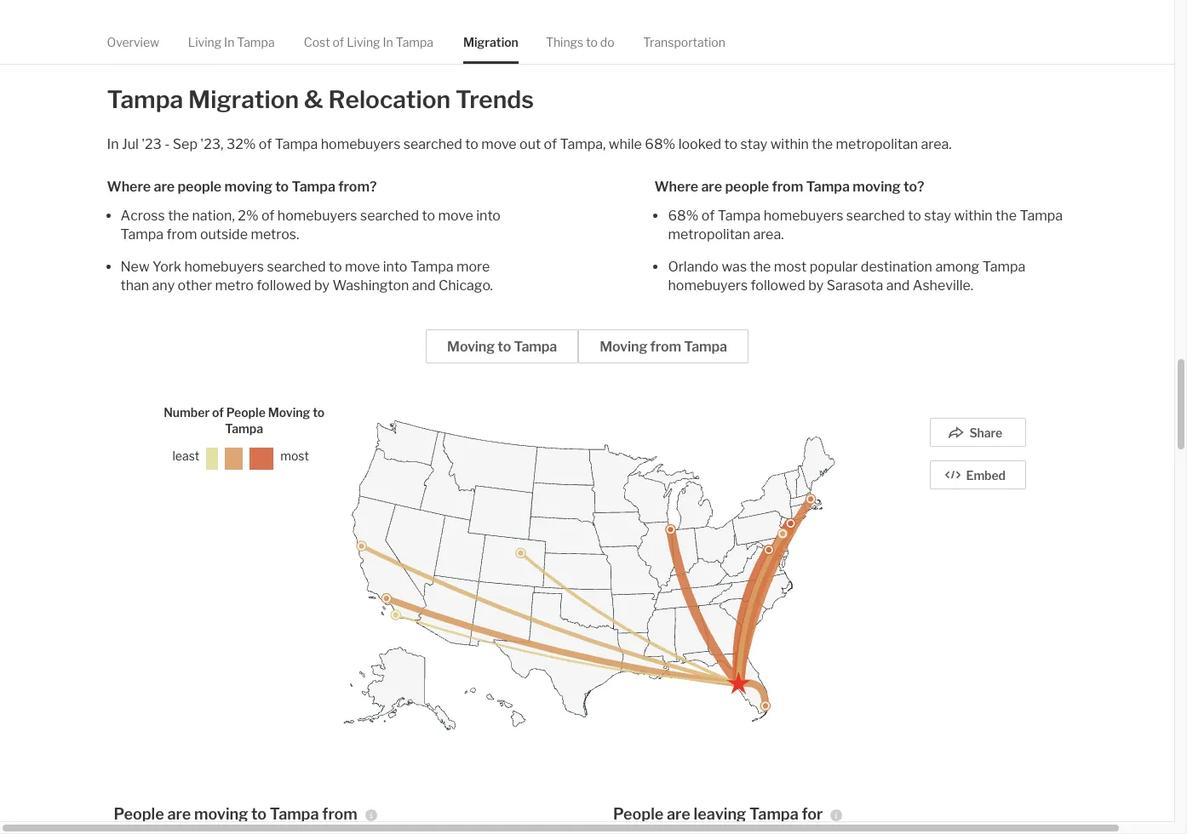 Task type: locate. For each thing, give the bounding box(es) containing it.
followed left "sarasota" at the right top of page
[[751, 278, 806, 294]]

0 vertical spatial into
[[476, 208, 501, 224]]

of inside across the nation, 2 % of homebuyers searched to move into tampa from outside metros.
[[262, 208, 275, 224]]

1 horizontal spatial '23
[[200, 136, 221, 153]]

metropolitan
[[836, 136, 918, 153], [668, 227, 750, 243]]

asheville
[[913, 278, 971, 294]]

1 and from the left
[[412, 278, 436, 294]]

to inside 68 % of tampa homebuyers searched to stay within the tampa metropolitan area.
[[908, 208, 922, 224]]

people
[[226, 406, 266, 420], [114, 806, 164, 824], [613, 806, 664, 824]]

to
[[586, 35, 598, 49], [465, 136, 479, 153], [725, 136, 738, 153], [275, 179, 289, 195], [422, 208, 435, 224], [908, 208, 922, 224], [329, 259, 342, 275], [498, 339, 511, 355], [313, 406, 325, 420], [251, 806, 267, 824]]

% up where are people moving to tampa from?
[[243, 136, 256, 153]]

nation,
[[192, 208, 235, 224]]

1 by from the left
[[314, 278, 330, 294]]

1 vertical spatial stay
[[925, 208, 952, 224]]

1 vertical spatial into
[[383, 259, 408, 275]]

within up among
[[954, 208, 993, 224]]

where for across the nation,
[[107, 179, 151, 195]]

embed button
[[931, 461, 1027, 490]]

outside
[[200, 227, 248, 243]]

homebuyers up from?
[[321, 136, 401, 153]]

most left popular
[[774, 259, 807, 275]]

moving
[[224, 179, 272, 195], [853, 179, 901, 195], [194, 806, 248, 824]]

move left the out
[[482, 136, 517, 153]]

metropolitan up to?
[[836, 136, 918, 153]]

area. down where are people from tampa moving to?
[[753, 227, 784, 243]]

. down among
[[971, 278, 974, 294]]

across
[[121, 208, 165, 224]]

0 vertical spatial 68
[[645, 136, 663, 153]]

1 horizontal spatial .
[[971, 278, 974, 294]]

0 horizontal spatial ,
[[221, 136, 224, 153]]

1 horizontal spatial moving
[[447, 339, 495, 355]]

0 vertical spatial move
[[482, 136, 517, 153]]

homebuyers up metros.
[[278, 208, 357, 224]]

overview link
[[107, 20, 159, 64]]

homebuyers down where are people from tampa moving to?
[[764, 208, 844, 224]]

and
[[412, 278, 436, 294], [887, 278, 910, 294]]

0 horizontal spatial people
[[178, 179, 222, 195]]

by down popular
[[809, 278, 824, 294]]

2 horizontal spatial move
[[482, 136, 517, 153]]

looked
[[679, 136, 722, 153]]

from inside across the nation, 2 % of homebuyers searched to move into tampa from outside metros.
[[167, 227, 197, 243]]

out
[[520, 136, 541, 153]]

of right cost on the left of page
[[333, 35, 344, 49]]

washington and chicago .
[[333, 278, 493, 294]]

homebuyers down orlando
[[668, 278, 748, 294]]

of up metros.
[[262, 208, 275, 224]]

are
[[154, 179, 175, 195], [701, 179, 722, 195], [167, 806, 191, 824], [667, 806, 691, 824]]

by inside orlando was the most popular destination among tampa homebuyers followed by sarasota and asheville .
[[809, 278, 824, 294]]

2 followed from the left
[[751, 278, 806, 294]]

into up more
[[476, 208, 501, 224]]

0 vertical spatial metropolitan
[[836, 136, 918, 153]]

2 by from the left
[[809, 278, 824, 294]]

move up more
[[438, 208, 473, 224]]

searched down to?
[[847, 208, 905, 224]]

tampa migration & relocation trends
[[107, 85, 534, 114]]

destination
[[861, 259, 933, 275]]

1 horizontal spatial within
[[954, 208, 993, 224]]

searched
[[404, 136, 463, 153], [360, 208, 419, 224], [847, 208, 905, 224], [267, 259, 326, 275]]

1 people from the left
[[178, 179, 222, 195]]

living
[[188, 35, 222, 49], [347, 35, 380, 49]]

across the nation, 2 % of homebuyers searched to move into tampa from outside metros.
[[121, 208, 501, 243]]

0 vertical spatial area.
[[921, 136, 952, 153]]

homebuyers inside across the nation, 2 % of homebuyers searched to move into tampa from outside metros.
[[278, 208, 357, 224]]

% left looked
[[663, 136, 676, 153]]

to inside across the nation, 2 % of homebuyers searched to move into tampa from outside metros.
[[422, 208, 435, 224]]

1 , from the left
[[221, 136, 224, 153]]

and left chicago
[[412, 278, 436, 294]]

%
[[243, 136, 256, 153], [663, 136, 676, 153], [246, 208, 259, 224], [686, 208, 699, 224]]

migration up trends
[[463, 35, 519, 49]]

within
[[771, 136, 809, 153], [954, 208, 993, 224]]

'23 left -
[[142, 136, 162, 153]]

tampa
[[237, 35, 275, 49], [396, 35, 434, 49], [107, 85, 183, 114], [275, 136, 318, 153], [560, 136, 603, 153], [292, 179, 335, 195], [806, 179, 850, 195], [718, 208, 761, 224], [1020, 208, 1063, 224], [121, 227, 164, 243], [411, 259, 454, 275], [983, 259, 1026, 275], [514, 339, 557, 355], [684, 339, 727, 355], [225, 422, 263, 436], [270, 806, 319, 824], [750, 806, 799, 824]]

of up orlando
[[702, 208, 715, 224]]

share
[[970, 426, 1003, 441]]

move up washington
[[345, 259, 380, 275]]

0 horizontal spatial move
[[345, 259, 380, 275]]

where for 68
[[655, 179, 699, 195]]

where
[[107, 179, 151, 195], [655, 179, 699, 195]]

than
[[121, 278, 149, 294]]

overview
[[107, 35, 159, 49]]

people
[[178, 179, 222, 195], [725, 179, 769, 195]]

share button
[[931, 418, 1027, 447]]

1 vertical spatial 68
[[668, 208, 686, 224]]

are for people are moving to tampa from
[[167, 806, 191, 824]]

moving for moving to
[[447, 339, 495, 355]]

in
[[224, 35, 235, 49], [383, 35, 393, 49], [107, 136, 119, 153]]

2 horizontal spatial people
[[613, 806, 664, 824]]

1 horizontal spatial stay
[[925, 208, 952, 224]]

stay down to?
[[925, 208, 952, 224]]

move
[[482, 136, 517, 153], [438, 208, 473, 224], [345, 259, 380, 275]]

1 vertical spatial within
[[954, 208, 993, 224]]

homebuyers
[[321, 136, 401, 153], [278, 208, 357, 224], [764, 208, 844, 224], [184, 259, 264, 275], [668, 278, 748, 294]]

1 horizontal spatial into
[[476, 208, 501, 224]]

0 horizontal spatial by
[[314, 278, 330, 294]]

.
[[490, 278, 493, 294], [971, 278, 974, 294]]

32
[[227, 136, 243, 153]]

followed down new york homebuyers searched to move into tampa
[[257, 278, 311, 294]]

of
[[333, 35, 344, 49], [259, 136, 272, 153], [544, 136, 557, 153], [262, 208, 275, 224], [702, 208, 715, 224], [212, 406, 224, 420]]

of right number
[[212, 406, 224, 420]]

2 horizontal spatial moving
[[600, 339, 648, 355]]

among
[[936, 259, 980, 275]]

least
[[173, 449, 200, 463]]

1 horizontal spatial followed
[[751, 278, 806, 294]]

2 people from the left
[[725, 179, 769, 195]]

to inside number of people moving to tampa
[[313, 406, 325, 420]]

people up nation,
[[178, 179, 222, 195]]

0 horizontal spatial area.
[[753, 227, 784, 243]]

2 and from the left
[[887, 278, 910, 294]]

'23 left 32
[[200, 136, 221, 153]]

the inside across the nation, 2 % of homebuyers searched to move into tampa from outside metros.
[[168, 208, 189, 224]]

1 horizontal spatial ,
[[603, 136, 606, 153]]

the
[[812, 136, 833, 153], [168, 208, 189, 224], [996, 208, 1017, 224], [750, 259, 771, 275]]

,
[[221, 136, 224, 153], [603, 136, 606, 153]]

cost of living in tampa
[[304, 35, 434, 49]]

1 horizontal spatial most
[[774, 259, 807, 275]]

1 horizontal spatial in
[[224, 35, 235, 49]]

to?
[[904, 179, 925, 195]]

1 horizontal spatial living
[[347, 35, 380, 49]]

1 vertical spatial metropolitan
[[668, 227, 750, 243]]

0 horizontal spatial migration
[[188, 85, 299, 114]]

0 horizontal spatial .
[[490, 278, 493, 294]]

1 where from the left
[[107, 179, 151, 195]]

1 . from the left
[[490, 278, 493, 294]]

transportation
[[643, 35, 726, 49]]

more than any other metro followed by
[[121, 259, 490, 294]]

washington
[[333, 278, 409, 294]]

% up orlando
[[686, 208, 699, 224]]

1 horizontal spatial where
[[655, 179, 699, 195]]

sarasota
[[827, 278, 884, 294]]

metropolitan up orlando
[[668, 227, 750, 243]]

0 horizontal spatial most
[[280, 449, 309, 463]]

0 horizontal spatial '23
[[142, 136, 162, 153]]

are for where are people from tampa moving to?
[[701, 179, 722, 195]]

where up across
[[107, 179, 151, 195]]

moving
[[447, 339, 495, 355], [600, 339, 648, 355], [268, 406, 310, 420]]

-
[[165, 136, 170, 153]]

cost
[[304, 35, 330, 49]]

1 vertical spatial most
[[280, 449, 309, 463]]

tampa inside across the nation, 2 % of homebuyers searched to move into tampa from outside metros.
[[121, 227, 164, 243]]

'23
[[142, 136, 162, 153], [200, 136, 221, 153]]

area.
[[921, 136, 952, 153], [753, 227, 784, 243]]

of inside 68 % of tampa homebuyers searched to stay within the tampa metropolitan area.
[[702, 208, 715, 224]]

0 horizontal spatial stay
[[741, 136, 768, 153]]

moving from tampa
[[600, 339, 727, 355]]

by
[[314, 278, 330, 294], [809, 278, 824, 294]]

1 horizontal spatial by
[[809, 278, 824, 294]]

by inside more than any other metro followed by
[[314, 278, 330, 294]]

0 horizontal spatial where
[[107, 179, 151, 195]]

of inside number of people moving to tampa
[[212, 406, 224, 420]]

0 vertical spatial within
[[771, 136, 809, 153]]

living right overview
[[188, 35, 222, 49]]

stay right looked
[[741, 136, 768, 153]]

people are moving to tampa from
[[114, 806, 358, 824]]

while
[[609, 136, 642, 153]]

migration
[[463, 35, 519, 49], [188, 85, 299, 114]]

into inside across the nation, 2 % of homebuyers searched to move into tampa from outside metros.
[[476, 208, 501, 224]]

, left while
[[603, 136, 606, 153]]

1 horizontal spatial migration
[[463, 35, 519, 49]]

68
[[645, 136, 663, 153], [668, 208, 686, 224]]

most down number of people moving to tampa
[[280, 449, 309, 463]]

homebuyers inside 68 % of tampa homebuyers searched to stay within the tampa metropolitan area.
[[764, 208, 844, 224]]

number
[[164, 406, 210, 420]]

1 horizontal spatial move
[[438, 208, 473, 224]]

, left 32
[[221, 136, 224, 153]]

leaving
[[694, 806, 747, 824]]

followed
[[257, 278, 311, 294], [751, 278, 806, 294]]

. up moving to tampa
[[490, 278, 493, 294]]

of right 32
[[259, 136, 272, 153]]

searched down from?
[[360, 208, 419, 224]]

where down looked
[[655, 179, 699, 195]]

68 up orlando
[[668, 208, 686, 224]]

0 horizontal spatial people
[[114, 806, 164, 824]]

things to do link
[[546, 20, 615, 64]]

living right cost on the left of page
[[347, 35, 380, 49]]

1 horizontal spatial 68
[[668, 208, 686, 224]]

1 vertical spatial migration
[[188, 85, 299, 114]]

1 horizontal spatial people
[[725, 179, 769, 195]]

from
[[772, 179, 804, 195], [167, 227, 197, 243], [650, 339, 681, 355], [322, 806, 358, 824]]

migration link
[[463, 20, 519, 64]]

do
[[600, 35, 615, 49]]

68 % of tampa homebuyers searched to stay within the tampa metropolitan area.
[[668, 208, 1063, 243]]

% up metros.
[[246, 208, 259, 224]]

migration up 32
[[188, 85, 299, 114]]

by down new york homebuyers searched to move into tampa
[[314, 278, 330, 294]]

1 horizontal spatial and
[[887, 278, 910, 294]]

1 horizontal spatial metropolitan
[[836, 136, 918, 153]]

searched inside 68 % of tampa homebuyers searched to stay within the tampa metropolitan area.
[[847, 208, 905, 224]]

stay
[[741, 136, 768, 153], [925, 208, 952, 224]]

any
[[152, 278, 175, 294]]

for
[[802, 806, 823, 824]]

68 right while
[[645, 136, 663, 153]]

and down destination
[[887, 278, 910, 294]]

most
[[774, 259, 807, 275], [280, 449, 309, 463]]

0 horizontal spatial metropolitan
[[668, 227, 750, 243]]

to inside things to do link
[[586, 35, 598, 49]]

0 vertical spatial most
[[774, 259, 807, 275]]

1 vertical spatial area.
[[753, 227, 784, 243]]

people for people are moving to tampa from
[[114, 806, 164, 824]]

within up where are people from tampa moving to?
[[771, 136, 809, 153]]

0 horizontal spatial moving
[[268, 406, 310, 420]]

new york homebuyers searched to move into tampa
[[121, 259, 454, 275]]

0 horizontal spatial and
[[412, 278, 436, 294]]

move inside across the nation, 2 % of homebuyers searched to move into tampa from outside metros.
[[438, 208, 473, 224]]

0 horizontal spatial living
[[188, 35, 222, 49]]

1 followed from the left
[[257, 278, 311, 294]]

1 horizontal spatial people
[[226, 406, 266, 420]]

2 where from the left
[[655, 179, 699, 195]]

most inside orlando was the most popular destination among tampa homebuyers followed by sarasota and asheville .
[[774, 259, 807, 275]]

area. up to?
[[921, 136, 952, 153]]

people up was
[[725, 179, 769, 195]]

into up washington and chicago .
[[383, 259, 408, 275]]

0 horizontal spatial followed
[[257, 278, 311, 294]]

are for people are leaving tampa for
[[667, 806, 691, 824]]

1 horizontal spatial area.
[[921, 136, 952, 153]]

searched down metros.
[[267, 259, 326, 275]]

into
[[476, 208, 501, 224], [383, 259, 408, 275]]

1 vertical spatial move
[[438, 208, 473, 224]]

0 vertical spatial stay
[[741, 136, 768, 153]]

2 . from the left
[[971, 278, 974, 294]]

followed inside orlando was the most popular destination among tampa homebuyers followed by sarasota and asheville .
[[751, 278, 806, 294]]



Task type: describe. For each thing, give the bounding box(es) containing it.
2
[[238, 208, 246, 224]]

tampa inside orlando was the most popular destination among tampa homebuyers followed by sarasota and asheville .
[[983, 259, 1026, 275]]

% inside 68 % of tampa homebuyers searched to stay within the tampa metropolitan area.
[[686, 208, 699, 224]]

things
[[546, 35, 584, 49]]

searched inside across the nation, 2 % of homebuyers searched to move into tampa from outside metros.
[[360, 208, 419, 224]]

1 '23 from the left
[[142, 136, 162, 153]]

jul
[[122, 136, 139, 153]]

more
[[457, 259, 490, 275]]

within inside 68 % of tampa homebuyers searched to stay within the tampa metropolitan area.
[[954, 208, 993, 224]]

was
[[722, 259, 747, 275]]

things to do
[[546, 35, 615, 49]]

metros.
[[251, 227, 299, 243]]

2 '23 from the left
[[200, 136, 221, 153]]

living in tampa
[[188, 35, 275, 49]]

orlando
[[668, 259, 719, 275]]

the inside 68 % of tampa homebuyers searched to stay within the tampa metropolitan area.
[[996, 208, 1017, 224]]

york
[[153, 259, 181, 275]]

0 horizontal spatial 68
[[645, 136, 663, 153]]

of right the out
[[544, 136, 557, 153]]

relocation
[[328, 85, 451, 114]]

people inside number of people moving to tampa
[[226, 406, 266, 420]]

stay inside 68 % of tampa homebuyers searched to stay within the tampa metropolitan area.
[[925, 208, 952, 224]]

the inside orlando was the most popular destination among tampa homebuyers followed by sarasota and asheville .
[[750, 259, 771, 275]]

2 living from the left
[[347, 35, 380, 49]]

sep
[[173, 136, 198, 153]]

and inside orlando was the most popular destination among tampa homebuyers followed by sarasota and asheville .
[[887, 278, 910, 294]]

people for from
[[725, 179, 769, 195]]

followed inside more than any other metro followed by
[[257, 278, 311, 294]]

where are people moving to tampa from?
[[107, 179, 377, 195]]

area. inside 68 % of tampa homebuyers searched to stay within the tampa metropolitan area.
[[753, 227, 784, 243]]

in jul '23 - sep '23 , 32 % of tampa homebuyers searched to move out of tampa , while 68 % looked to stay within the metropolitan area.
[[107, 136, 952, 153]]

metropolitan inside 68 % of tampa homebuyers searched to stay within the tampa metropolitan area.
[[668, 227, 750, 243]]

searched down the 'relocation'
[[404, 136, 463, 153]]

people are leaving tampa for
[[613, 806, 823, 824]]

2 , from the left
[[603, 136, 606, 153]]

68 inside 68 % of tampa homebuyers searched to stay within the tampa metropolitan area.
[[668, 208, 686, 224]]

. inside orlando was the most popular destination among tampa homebuyers followed by sarasota and asheville .
[[971, 278, 974, 294]]

moving for moving from
[[600, 339, 648, 355]]

homebuyers up metro at the left of page
[[184, 259, 264, 275]]

2 horizontal spatial in
[[383, 35, 393, 49]]

moving inside number of people moving to tampa
[[268, 406, 310, 420]]

number of people moving to tampa
[[164, 406, 325, 436]]

moving to tampa
[[447, 339, 557, 355]]

1 living from the left
[[188, 35, 222, 49]]

metro
[[215, 278, 254, 294]]

&
[[304, 85, 324, 114]]

2 vertical spatial move
[[345, 259, 380, 275]]

from?
[[338, 179, 377, 195]]

people for moving
[[178, 179, 222, 195]]

0 horizontal spatial into
[[383, 259, 408, 275]]

living in tampa link
[[188, 20, 275, 64]]

trends
[[456, 85, 534, 114]]

people for people are leaving tampa for
[[613, 806, 664, 824]]

cost of living in tampa link
[[304, 20, 434, 64]]

embed
[[966, 469, 1006, 483]]

transportation link
[[643, 20, 726, 64]]

new
[[121, 259, 150, 275]]

chicago
[[439, 278, 490, 294]]

are for where are people moving to tampa from?
[[154, 179, 175, 195]]

tampa inside number of people moving to tampa
[[225, 422, 263, 436]]

0 vertical spatial migration
[[463, 35, 519, 49]]

% inside across the nation, 2 % of homebuyers searched to move into tampa from outside metros.
[[246, 208, 259, 224]]

0 horizontal spatial in
[[107, 136, 119, 153]]

0 horizontal spatial within
[[771, 136, 809, 153]]

popular
[[810, 259, 858, 275]]

homebuyers inside orlando was the most popular destination among tampa homebuyers followed by sarasota and asheville .
[[668, 278, 748, 294]]

orlando was the most popular destination among tampa homebuyers followed by sarasota and asheville .
[[668, 259, 1026, 294]]

other
[[178, 278, 212, 294]]

where are people from tampa moving to?
[[655, 179, 925, 195]]



Task type: vqa. For each thing, say whether or not it's contained in the screenshot.
left Where
yes



